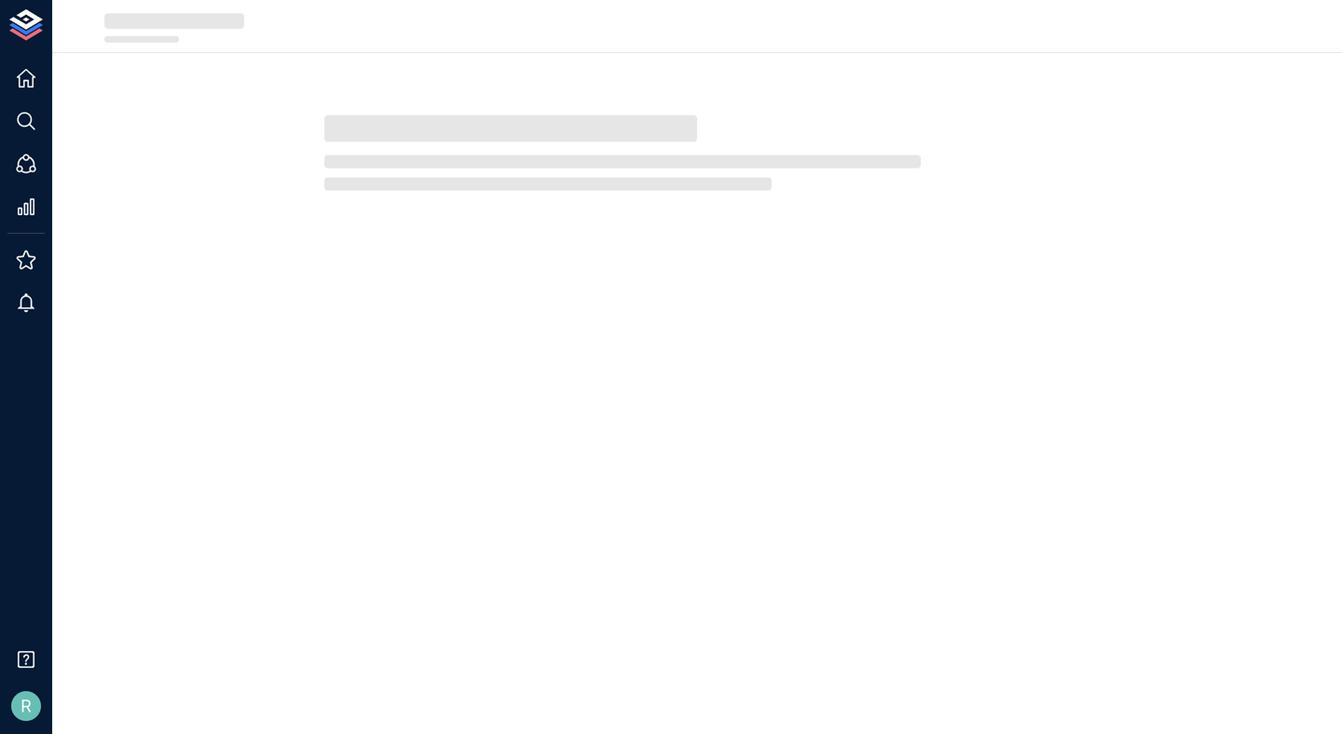 Task type: vqa. For each thing, say whether or not it's contained in the screenshot.
R button at the left bottom
yes



Task type: locate. For each thing, give the bounding box(es) containing it.
r button
[[6, 686, 47, 727]]



Task type: describe. For each thing, give the bounding box(es) containing it.
r
[[21, 696, 32, 717]]



